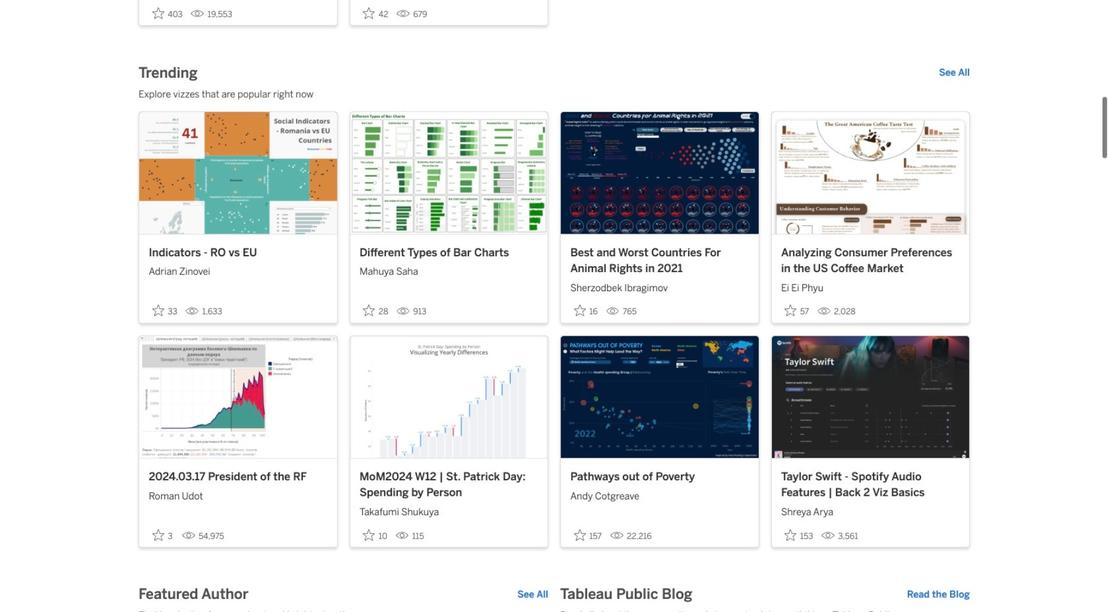 Task type: locate. For each thing, give the bounding box(es) containing it.
trending heading
[[139, 64, 198, 83]]

see all featured authors element
[[517, 589, 548, 603]]

add favorite image
[[152, 7, 164, 19], [363, 305, 375, 317], [574, 305, 586, 317], [785, 305, 797, 317], [574, 530, 586, 541], [785, 530, 797, 541]]

find inspiration from our best and brightest authors element
[[139, 610, 548, 613]]

Add Favorite button
[[149, 3, 186, 23], [360, 3, 392, 23], [149, 302, 181, 321], [360, 302, 392, 321], [570, 302, 601, 321], [781, 302, 813, 321], [149, 526, 177, 545], [360, 526, 391, 545], [570, 526, 606, 545], [781, 526, 817, 545]]

workbook thumbnail image
[[139, 112, 337, 234], [350, 112, 548, 234], [561, 112, 759, 234], [772, 112, 969, 234], [139, 336, 337, 459], [350, 336, 548, 459], [561, 336, 759, 459], [772, 336, 969, 459]]

add favorite image
[[363, 7, 375, 19], [152, 305, 164, 317], [152, 530, 164, 541], [363, 530, 375, 541]]



Task type: describe. For each thing, give the bounding box(es) containing it.
see all trending element
[[939, 66, 970, 80]]

featured author heading
[[139, 586, 249, 605]]

tableau public blog heading
[[560, 586, 693, 605]]

read all about the community and stay up-to-date on all things tableau public element
[[560, 610, 970, 613]]

explore vizzes that are popular right now element
[[139, 87, 970, 102]]



Task type: vqa. For each thing, say whether or not it's contained in the screenshot.
Add Favorite image
yes



